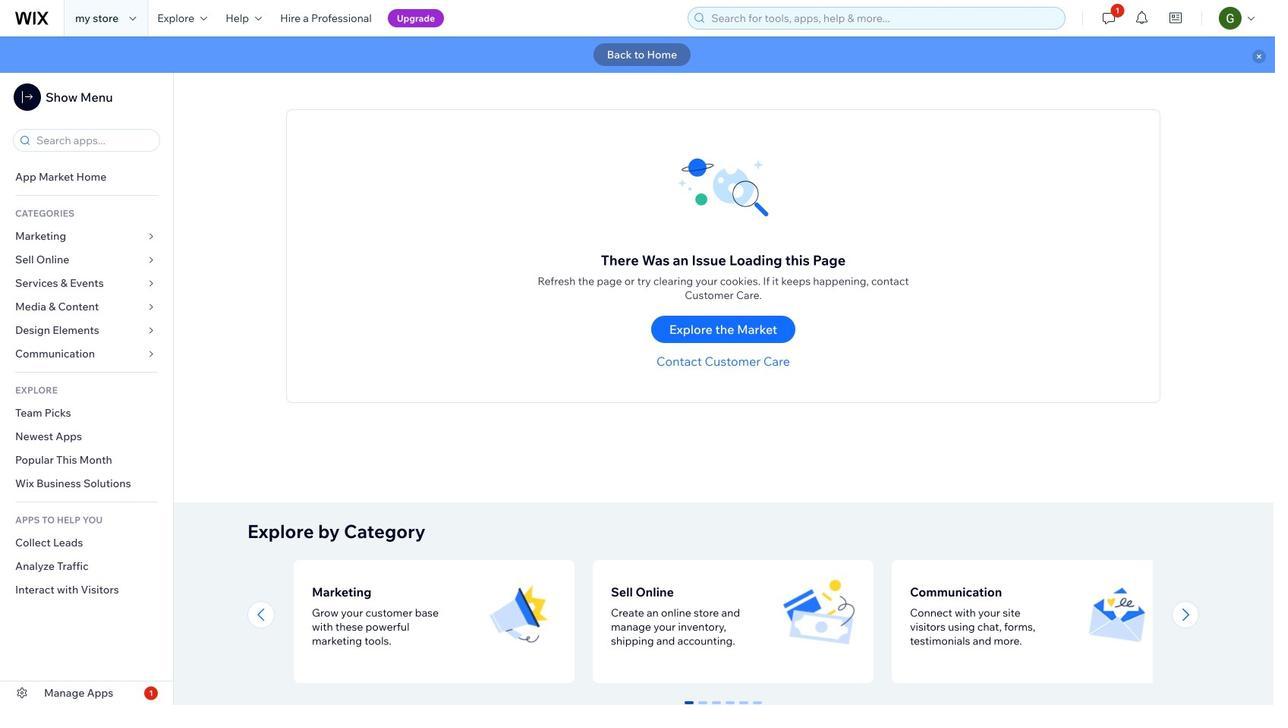 Task type: locate. For each thing, give the bounding box(es) containing it.
alert
[[0, 36, 1275, 73]]

Search for tools, apps, help & more... field
[[707, 8, 1061, 29]]

Search apps... field
[[32, 130, 155, 151]]

sell online category icon image
[[783, 578, 856, 651]]

marketing category icon image
[[484, 578, 556, 651]]

sidebar element
[[0, 73, 174, 705]]



Task type: describe. For each thing, give the bounding box(es) containing it.
communication  category icon image
[[1082, 578, 1155, 651]]



